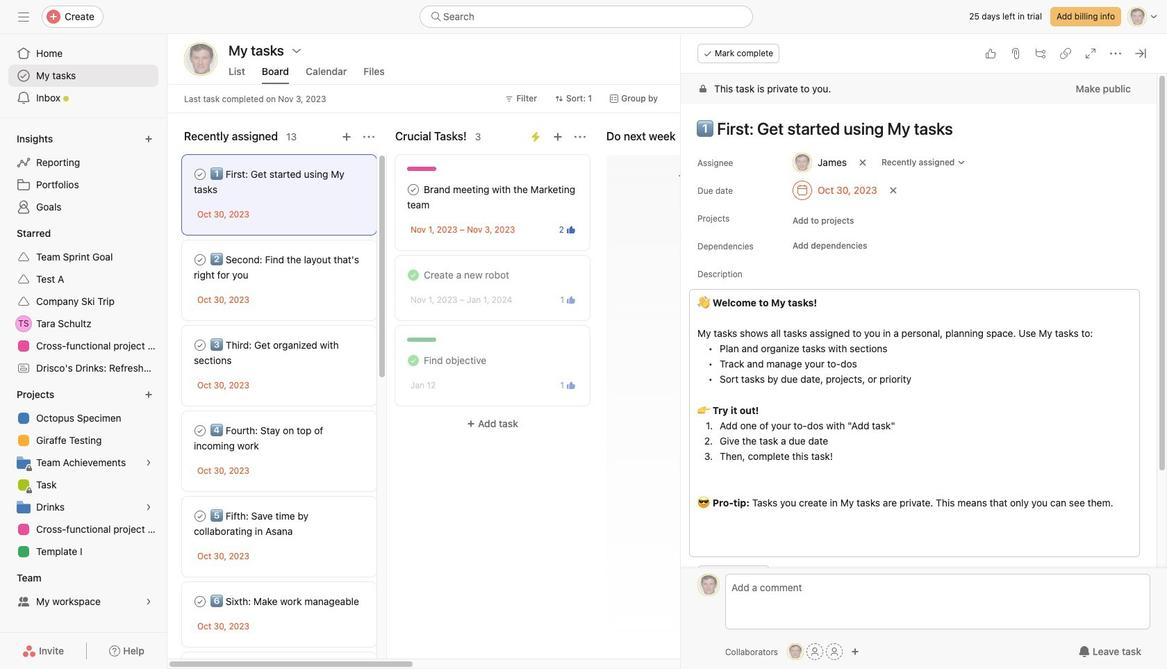 Task type: locate. For each thing, give the bounding box(es) containing it.
0 horizontal spatial more section actions image
[[364, 131, 375, 143]]

0 vertical spatial 1 like. you liked this task image
[[567, 296, 576, 304]]

more section actions image right add task image
[[364, 131, 375, 143]]

1 like. you liked this task image
[[567, 296, 576, 304], [567, 381, 576, 390]]

clear due date image
[[890, 186, 898, 195]]

0 vertical spatial completed checkbox
[[405, 267, 422, 284]]

see details, team achievements image
[[145, 459, 153, 467]]

list box
[[420, 6, 754, 28]]

close details image
[[1136, 48, 1147, 59]]

attachments: add a file to this task, 1️⃣ first: get started using my tasks image
[[1011, 48, 1022, 59]]

mark complete image
[[192, 166, 209, 183], [405, 181, 422, 198], [192, 252, 209, 268], [192, 337, 209, 354], [192, 423, 209, 439], [192, 508, 209, 525], [192, 594, 209, 610]]

main content
[[681, 74, 1157, 669]]

add subtask image
[[1036, 48, 1047, 59]]

Mark complete checkbox
[[192, 166, 209, 183], [405, 181, 422, 198], [192, 337, 209, 354], [192, 423, 209, 439], [192, 508, 209, 525], [192, 594, 209, 610]]

show options image
[[291, 45, 302, 56]]

2 completed checkbox from the top
[[405, 352, 422, 369]]

copy task link image
[[1061, 48, 1072, 59]]

more section actions image right add task icon
[[575, 131, 586, 143]]

1 vertical spatial completed checkbox
[[405, 352, 422, 369]]

0 likes. click to like this task image
[[986, 48, 997, 59]]

main content inside 1️⃣ first: get started using my tasks dialog
[[681, 74, 1157, 669]]

Completed checkbox
[[405, 267, 422, 284], [405, 352, 422, 369]]

completed image
[[405, 267, 422, 284]]

hide sidebar image
[[18, 11, 29, 22]]

1 horizontal spatial more section actions image
[[575, 131, 586, 143]]

completed image
[[405, 352, 422, 369]]

1 more section actions image from the left
[[364, 131, 375, 143]]

description document
[[683, 294, 1141, 511]]

more section actions image
[[364, 131, 375, 143], [575, 131, 586, 143]]

1 vertical spatial 1 like. you liked this task image
[[567, 381, 576, 390]]



Task type: vqa. For each thing, say whether or not it's contained in the screenshot.
3rd Collapse task list for this group image from the bottom
no



Task type: describe. For each thing, give the bounding box(es) containing it.
Mark complete checkbox
[[192, 252, 209, 268]]

2 likes. you liked this task image
[[567, 226, 576, 234]]

1 1 like. you liked this task image from the top
[[567, 296, 576, 304]]

add or remove collaborators image
[[852, 648, 860, 656]]

starred element
[[0, 221, 167, 382]]

2 more section actions image from the left
[[575, 131, 586, 143]]

add task image
[[553, 131, 564, 143]]

Task Name text field
[[688, 113, 1141, 145]]

add task image
[[341, 131, 352, 143]]

rules for crucial tasks! image
[[530, 131, 542, 143]]

see details, drinks image
[[145, 503, 153, 512]]

remove assignee image
[[859, 158, 868, 167]]

new insights image
[[145, 135, 153, 143]]

see details, my workspace image
[[145, 598, 153, 606]]

full screen image
[[1086, 48, 1097, 59]]

more actions for this task image
[[1111, 48, 1122, 59]]

insights element
[[0, 127, 167, 221]]

new project or portfolio image
[[145, 391, 153, 399]]

global element
[[0, 34, 167, 117]]

projects element
[[0, 382, 167, 566]]

1 completed checkbox from the top
[[405, 267, 422, 284]]

teams element
[[0, 566, 167, 616]]

2 1 like. you liked this task image from the top
[[567, 381, 576, 390]]

1️⃣ first: get started using my tasks dialog
[[681, 34, 1168, 669]]



